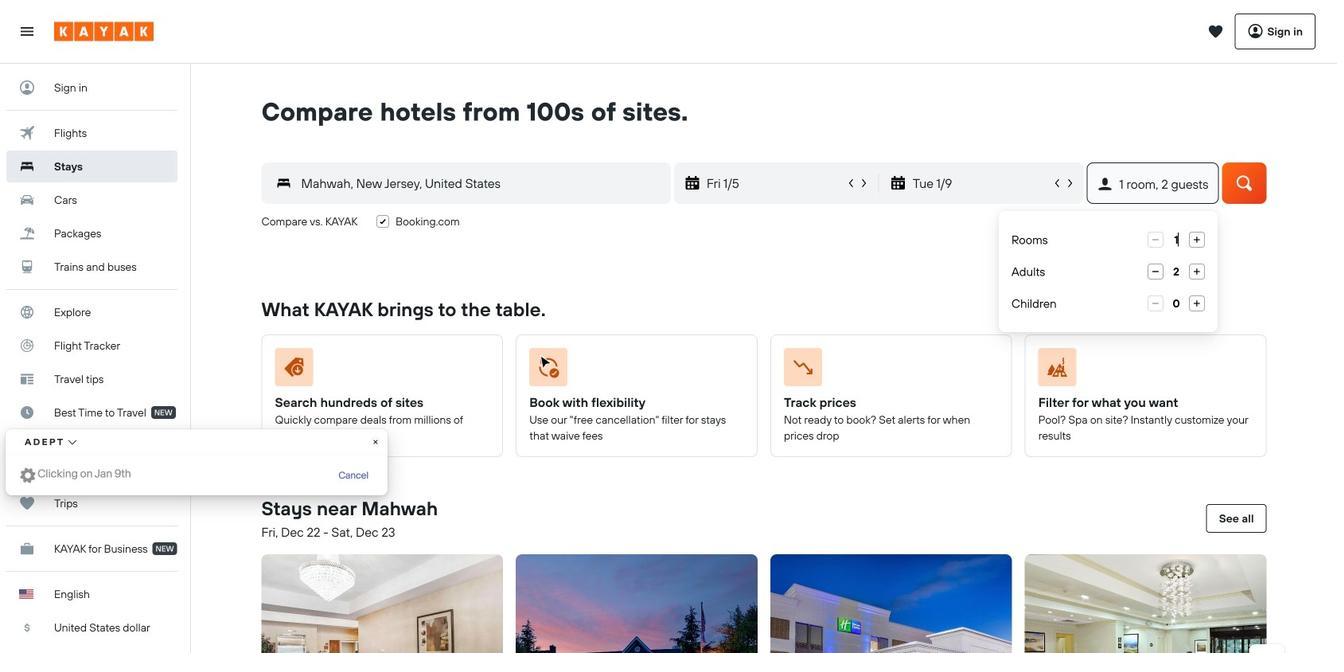 Task type: describe. For each thing, give the bounding box(es) containing it.
Rooms field
[[1164, 232, 1190, 248]]

navigation menu image
[[19, 23, 35, 39]]

united states (english) image
[[19, 589, 33, 599]]

3 figure from the left
[[784, 348, 993, 393]]

4 figure from the left
[[1039, 348, 1248, 393]]

item 5 of 8 group
[[1274, 548, 1338, 653]]

item 1 of 8 group
[[255, 548, 510, 653]]

1 figure from the left
[[275, 348, 484, 393]]



Task type: vqa. For each thing, say whether or not it's contained in the screenshot.
1st figure from the right
yes



Task type: locate. For each thing, give the bounding box(es) containing it.
Adults field
[[1164, 264, 1190, 280]]

Enter a city, hotel, airport or landmark text field
[[292, 172, 671, 194]]

item 4 of 8 group
[[1019, 548, 1274, 653]]

item 3 of 8 group
[[765, 548, 1019, 653]]

figure
[[275, 348, 484, 393], [530, 348, 738, 393], [784, 348, 993, 393], [1039, 348, 1248, 393]]

2 figure from the left
[[530, 348, 738, 393]]

Children field
[[1164, 295, 1190, 311]]

item 2 of 8 group
[[510, 548, 765, 653]]

None search field
[[238, 127, 1291, 258]]



